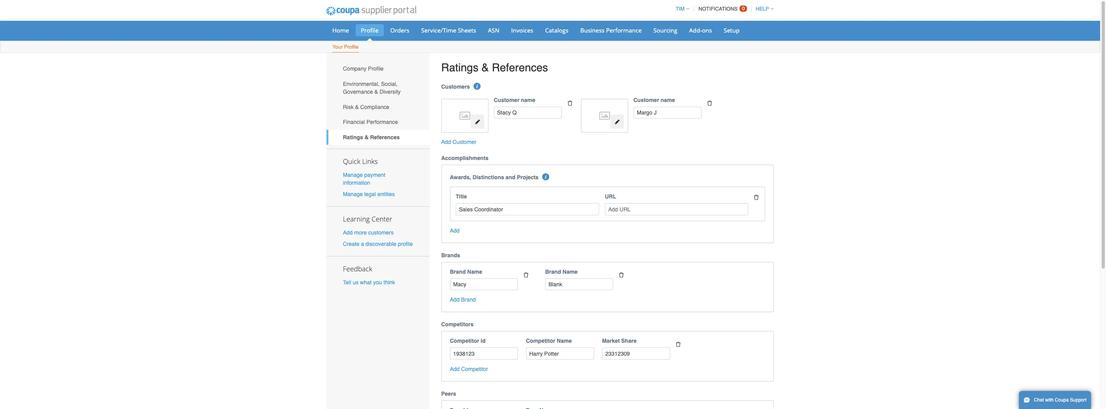 Task type: describe. For each thing, give the bounding box(es) containing it.
financial
[[343, 119, 365, 125]]

add customer
[[441, 139, 476, 145]]

create a discoverable profile link
[[343, 241, 413, 247]]

chat with coupa support
[[1034, 397, 1087, 403]]

manage payment information
[[343, 172, 385, 186]]

compliance
[[360, 104, 389, 110]]

business performance link
[[575, 24, 647, 36]]

business performance
[[580, 26, 642, 34]]

url
[[605, 194, 616, 200]]

share
[[621, 338, 637, 344]]

environmental,
[[343, 81, 380, 87]]

tim
[[676, 6, 685, 12]]

ons
[[702, 26, 712, 34]]

home link
[[327, 24, 354, 36]]

sourcing link
[[648, 24, 683, 36]]

manage for manage legal entities
[[343, 191, 363, 197]]

service/time
[[421, 26, 456, 34]]

0
[[742, 5, 745, 11]]

business
[[580, 26, 605, 34]]

risk & compliance link
[[326, 99, 429, 115]]

id
[[481, 338, 486, 344]]

ratings & references inside ratings & references "link"
[[343, 134, 400, 140]]

brand name for brand name text box
[[450, 269, 482, 275]]

invoices
[[511, 26, 533, 34]]

notifications 0
[[699, 5, 745, 12]]

logo image for customer name text field's change image
[[585, 103, 624, 129]]

coupa supplier portal image
[[321, 1, 422, 21]]

service/time sheets link
[[416, 24, 481, 36]]

manage legal entities link
[[343, 191, 395, 197]]

asn link
[[483, 24, 504, 36]]

payment
[[364, 172, 385, 178]]

chat with coupa support button
[[1019, 391, 1091, 409]]

name for brand name text field
[[563, 269, 578, 275]]

add for add
[[450, 228, 460, 234]]

peers
[[441, 391, 456, 397]]

learning
[[343, 214, 370, 224]]

your
[[332, 44, 343, 50]]

catalogs link
[[540, 24, 574, 36]]

chat
[[1034, 397, 1044, 403]]

competitor for competitor name
[[526, 338, 555, 344]]

& down asn
[[481, 61, 489, 74]]

add button
[[450, 227, 460, 235]]

profile inside "link"
[[361, 26, 379, 34]]

information
[[343, 180, 370, 186]]

customer inside button
[[452, 139, 476, 145]]

company profile link
[[326, 61, 429, 76]]

profile for company profile
[[368, 66, 384, 72]]

add more customers
[[343, 229, 394, 236]]

quick links
[[343, 156, 378, 166]]

brands
[[441, 252, 460, 259]]

add customer button
[[441, 138, 476, 146]]

URL text field
[[605, 203, 748, 215]]

add for add customer
[[441, 139, 451, 145]]

coupa
[[1055, 397, 1069, 403]]

links
[[362, 156, 378, 166]]

company
[[343, 66, 366, 72]]

company profile
[[343, 66, 384, 72]]

service/time sheets
[[421, 26, 476, 34]]

orders link
[[385, 24, 415, 36]]

risk & compliance
[[343, 104, 389, 110]]

Market Share text field
[[602, 348, 670, 360]]

with
[[1045, 397, 1054, 403]]

discoverable
[[366, 241, 396, 247]]

brand name for brand name text field
[[545, 269, 578, 275]]

market
[[602, 338, 620, 344]]

financial performance
[[343, 119, 398, 125]]

ratings & references link
[[326, 130, 429, 145]]

financial performance link
[[326, 115, 429, 130]]

risk
[[343, 104, 354, 110]]

asn
[[488, 26, 499, 34]]

add-
[[689, 26, 702, 34]]

brand for brand name text field
[[545, 269, 561, 275]]

market share
[[602, 338, 637, 344]]

Customer name text field
[[494, 107, 562, 119]]

customer for customer name text box
[[494, 97, 519, 103]]

think
[[384, 279, 395, 286]]

add brand
[[450, 297, 476, 303]]

profile for your profile
[[344, 44, 359, 50]]

name for brand name text box
[[467, 269, 482, 275]]

notifications
[[699, 6, 738, 12]]

change image image for customer name text box
[[475, 119, 480, 125]]

quick
[[343, 156, 360, 166]]

name for customer name text field
[[661, 97, 675, 103]]

governance
[[343, 89, 373, 95]]

change image image for customer name text field
[[614, 119, 620, 125]]

setup link
[[719, 24, 745, 36]]

center
[[372, 214, 392, 224]]



Task type: vqa. For each thing, say whether or not it's contained in the screenshot.
business
yes



Task type: locate. For each thing, give the bounding box(es) containing it.
ratings
[[441, 61, 478, 74], [343, 134, 363, 140]]

name up customer name text field
[[661, 97, 675, 103]]

1 horizontal spatial change image image
[[614, 119, 620, 125]]

add-ons
[[689, 26, 712, 34]]

ratings & references down financial performance on the left of the page
[[343, 134, 400, 140]]

feedback
[[343, 264, 372, 274]]

name
[[467, 269, 482, 275], [563, 269, 578, 275], [557, 338, 572, 344]]

0 horizontal spatial brand name
[[450, 269, 482, 275]]

add up competitors
[[450, 297, 460, 303]]

0 vertical spatial performance
[[606, 26, 642, 34]]

help link
[[752, 6, 774, 12]]

projects
[[517, 174, 539, 181]]

1 vertical spatial references
[[370, 134, 400, 140]]

add up peers
[[450, 366, 460, 372]]

tim link
[[672, 6, 689, 12]]

0 horizontal spatial references
[[370, 134, 400, 140]]

diversity
[[380, 89, 401, 95]]

1 vertical spatial profile
[[344, 44, 359, 50]]

sourcing
[[653, 26, 677, 34]]

customer for customer name text field
[[633, 97, 659, 103]]

1 horizontal spatial ratings & references
[[441, 61, 548, 74]]

add competitor
[[450, 366, 488, 372]]

Brand Name text field
[[450, 279, 518, 291]]

name up brand name text box
[[467, 269, 482, 275]]

2 manage from the top
[[343, 191, 363, 197]]

references down invoices
[[492, 61, 548, 74]]

change image image
[[475, 119, 480, 125], [614, 119, 620, 125]]

customers
[[441, 83, 470, 90]]

0 vertical spatial ratings & references
[[441, 61, 548, 74]]

and
[[506, 174, 515, 181]]

learning center
[[343, 214, 392, 224]]

0 horizontal spatial logo image
[[445, 103, 484, 129]]

manage up the information
[[343, 172, 363, 178]]

add up create on the bottom left of page
[[343, 229, 353, 236]]

0 horizontal spatial customer name
[[494, 97, 535, 103]]

additional information image
[[542, 174, 549, 181]]

competitor inside add competitor button
[[461, 366, 488, 372]]

0 vertical spatial references
[[492, 61, 548, 74]]

2 vertical spatial profile
[[368, 66, 384, 72]]

add more customers link
[[343, 229, 394, 236]]

navigation containing notifications 0
[[672, 1, 774, 16]]

name for customer name text box
[[521, 97, 535, 103]]

add for add competitor
[[450, 366, 460, 372]]

brand for brand name text box
[[450, 269, 466, 275]]

environmental, social, governance & diversity link
[[326, 76, 429, 99]]

add up accomplishments
[[441, 139, 451, 145]]

2 logo image from the left
[[585, 103, 624, 129]]

sheets
[[458, 26, 476, 34]]

1 horizontal spatial references
[[492, 61, 548, 74]]

profile link
[[356, 24, 384, 36]]

invoices link
[[506, 24, 538, 36]]

tell
[[343, 279, 351, 286]]

profile right your
[[344, 44, 359, 50]]

navigation
[[672, 1, 774, 16]]

social,
[[381, 81, 398, 87]]

name up brand name text field
[[563, 269, 578, 275]]

legal
[[364, 191, 376, 197]]

0 horizontal spatial change image image
[[475, 119, 480, 125]]

0 horizontal spatial performance
[[366, 119, 398, 125]]

performance for business performance
[[606, 26, 642, 34]]

you
[[373, 279, 382, 286]]

Competitor Name text field
[[526, 348, 594, 360]]

1 vertical spatial manage
[[343, 191, 363, 197]]

0 horizontal spatial ratings
[[343, 134, 363, 140]]

1 brand name from the left
[[450, 269, 482, 275]]

customer up customer name text field
[[633, 97, 659, 103]]

brand down brand name text box
[[461, 297, 476, 303]]

name up competitor name text field
[[557, 338, 572, 344]]

add for add more customers
[[343, 229, 353, 236]]

entities
[[377, 191, 395, 197]]

competitor name
[[526, 338, 572, 344]]

competitor
[[450, 338, 479, 344], [526, 338, 555, 344], [461, 366, 488, 372]]

additional information image
[[474, 83, 481, 90]]

2 customer name from the left
[[633, 97, 675, 103]]

environmental, social, governance & diversity
[[343, 81, 401, 95]]

references inside "link"
[[370, 134, 400, 140]]

1 customer name from the left
[[494, 97, 535, 103]]

2 horizontal spatial customer
[[633, 97, 659, 103]]

brand name
[[450, 269, 482, 275], [545, 269, 578, 275]]

performance
[[606, 26, 642, 34], [366, 119, 398, 125]]

& left diversity at left
[[374, 89, 378, 95]]

customer name for customer name text field
[[633, 97, 675, 103]]

manage legal entities
[[343, 191, 395, 197]]

more
[[354, 229, 367, 236]]

brand name up brand name text box
[[450, 269, 482, 275]]

0 horizontal spatial customer
[[452, 139, 476, 145]]

customer name up customer name text box
[[494, 97, 535, 103]]

ratings & references up additional information image
[[441, 61, 548, 74]]

support
[[1070, 397, 1087, 403]]

ratings inside "link"
[[343, 134, 363, 140]]

add brand button
[[450, 296, 476, 304]]

performance up ratings & references "link"
[[366, 119, 398, 125]]

brand inside button
[[461, 297, 476, 303]]

1 name from the left
[[521, 97, 535, 103]]

1 horizontal spatial customer name
[[633, 97, 675, 103]]

logo image for change image associated with customer name text box
[[445, 103, 484, 129]]

0 horizontal spatial name
[[521, 97, 535, 103]]

& right risk
[[355, 104, 359, 110]]

1 manage from the top
[[343, 172, 363, 178]]

home
[[332, 26, 349, 34]]

competitors
[[441, 322, 474, 328]]

performance inside business performance link
[[606, 26, 642, 34]]

1 logo image from the left
[[445, 103, 484, 129]]

accomplishments
[[441, 155, 489, 161]]

add-ons link
[[684, 24, 717, 36]]

2 change image image from the left
[[614, 119, 620, 125]]

customer
[[494, 97, 519, 103], [633, 97, 659, 103], [452, 139, 476, 145]]

1 vertical spatial ratings & references
[[343, 134, 400, 140]]

distinctions
[[473, 174, 504, 181]]

awards,
[[450, 174, 471, 181]]

manage for manage payment information
[[343, 172, 363, 178]]

orders
[[390, 26, 409, 34]]

Brand Name text field
[[545, 279, 613, 291]]

customer name up customer name text field
[[633, 97, 675, 103]]

ratings & references
[[441, 61, 548, 74], [343, 134, 400, 140]]

1 horizontal spatial customer
[[494, 97, 519, 103]]

profile up environmental, social, governance & diversity 'link' in the top left of the page
[[368, 66, 384, 72]]

Competitor Id text field
[[450, 348, 518, 360]]

manage inside manage payment information
[[343, 172, 363, 178]]

add for add brand
[[450, 297, 460, 303]]

0 vertical spatial manage
[[343, 172, 363, 178]]

& inside environmental, social, governance & diversity
[[374, 89, 378, 95]]

competitor down competitors
[[450, 338, 479, 344]]

profile
[[398, 241, 413, 247]]

your profile
[[332, 44, 359, 50]]

references down financial performance link
[[370, 134, 400, 140]]

performance for financial performance
[[366, 119, 398, 125]]

us
[[353, 279, 358, 286]]

& inside "link"
[[365, 134, 369, 140]]

what
[[360, 279, 372, 286]]

brand down brands
[[450, 269, 466, 275]]

0 horizontal spatial ratings & references
[[343, 134, 400, 140]]

ratings down financial
[[343, 134, 363, 140]]

1 vertical spatial ratings
[[343, 134, 363, 140]]

name for competitor name text field
[[557, 338, 572, 344]]

a
[[361, 241, 364, 247]]

1 vertical spatial performance
[[366, 119, 398, 125]]

name up customer name text box
[[521, 97, 535, 103]]

awards, distinctions and projects
[[450, 174, 539, 181]]

help
[[756, 6, 769, 12]]

performance inside financial performance link
[[366, 119, 398, 125]]

tell us what you think
[[343, 279, 395, 286]]

0 vertical spatial profile
[[361, 26, 379, 34]]

1 horizontal spatial ratings
[[441, 61, 478, 74]]

customer up accomplishments
[[452, 139, 476, 145]]

performance right business
[[606, 26, 642, 34]]

manage down the information
[[343, 191, 363, 197]]

competitor for competitor id
[[450, 338, 479, 344]]

title
[[456, 194, 467, 200]]

2 name from the left
[[661, 97, 675, 103]]

1 horizontal spatial performance
[[606, 26, 642, 34]]

your profile link
[[332, 42, 359, 53]]

setup
[[724, 26, 740, 34]]

&
[[481, 61, 489, 74], [374, 89, 378, 95], [355, 104, 359, 110], [365, 134, 369, 140]]

brand
[[450, 269, 466, 275], [545, 269, 561, 275], [461, 297, 476, 303]]

Title text field
[[456, 203, 599, 215]]

competitor down competitor id text field
[[461, 366, 488, 372]]

ratings up customers
[[441, 61, 478, 74]]

logo image
[[445, 103, 484, 129], [585, 103, 624, 129]]

profile down the coupa supplier portal image
[[361, 26, 379, 34]]

customer up customer name text box
[[494, 97, 519, 103]]

references
[[492, 61, 548, 74], [370, 134, 400, 140]]

add inside button
[[450, 366, 460, 372]]

0 vertical spatial ratings
[[441, 61, 478, 74]]

create a discoverable profile
[[343, 241, 413, 247]]

brand up brand name text field
[[545, 269, 561, 275]]

1 horizontal spatial logo image
[[585, 103, 624, 129]]

1 change image image from the left
[[475, 119, 480, 125]]

1 horizontal spatial brand name
[[545, 269, 578, 275]]

add up brands
[[450, 228, 460, 234]]

brand name up brand name text field
[[545, 269, 578, 275]]

competitor id
[[450, 338, 486, 344]]

2 brand name from the left
[[545, 269, 578, 275]]

create
[[343, 241, 359, 247]]

customer name for customer name text box
[[494, 97, 535, 103]]

1 horizontal spatial name
[[661, 97, 675, 103]]

competitor up competitor name text field
[[526, 338, 555, 344]]

& down financial performance on the left of the page
[[365, 134, 369, 140]]

Customer name text field
[[633, 107, 701, 119]]



